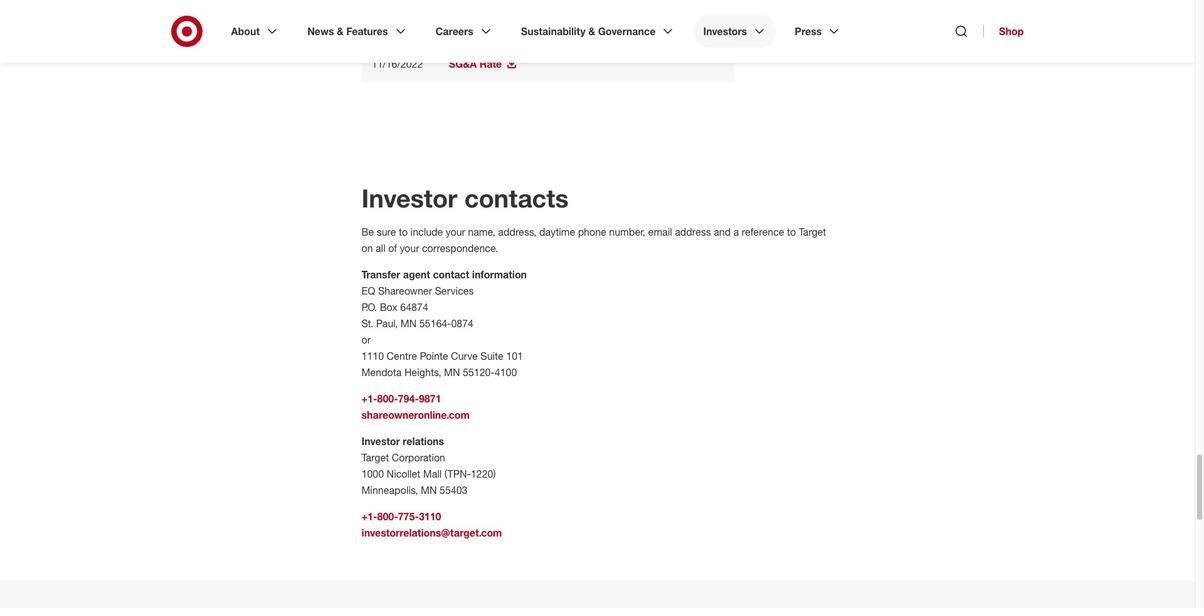 Task type: describe. For each thing, give the bounding box(es) containing it.
sustainability & governance link
[[512, 15, 685, 48]]

9871
[[419, 393, 441, 405]]

775-
[[398, 511, 419, 523]]

about
[[231, 25, 260, 38]]

contact
[[433, 268, 470, 281]]

centre
[[387, 350, 417, 363]]

eq
[[362, 285, 375, 297]]

features
[[347, 25, 388, 38]]

55120-
[[463, 366, 495, 379]]

0874
[[451, 317, 474, 330]]

correspondence.
[[422, 242, 498, 255]]

pointe
[[420, 350, 448, 363]]

include
[[411, 226, 443, 238]]

minneapolis,
[[362, 484, 418, 497]]

11/16/2022 for total
[[372, 21, 423, 34]]

sustainability
[[521, 25, 586, 38]]

p.o.
[[362, 301, 377, 314]]

2 to from the left
[[787, 226, 796, 238]]

shop
[[1000, 25, 1024, 38]]

address,
[[498, 226, 537, 238]]

about link
[[222, 15, 289, 48]]

& for sustainability
[[589, 25, 596, 38]]

of
[[388, 242, 397, 255]]

careers link
[[427, 15, 502, 48]]

sustainability & governance
[[521, 25, 656, 38]]

transfer
[[362, 268, 400, 281]]

2 horizontal spatial mn
[[444, 366, 460, 379]]

1220)
[[471, 468, 496, 481]]

& for news
[[337, 25, 344, 38]]

64874
[[400, 301, 428, 314]]

0 horizontal spatial your
[[400, 242, 419, 255]]

sg&a rate
[[449, 58, 502, 70]]

total
[[449, 21, 472, 34]]

mendota
[[362, 366, 402, 379]]

4100
[[495, 366, 517, 379]]

nicollet
[[387, 468, 421, 481]]

investor for investor contacts
[[362, 183, 458, 213]]

0 vertical spatial mn
[[401, 317, 417, 330]]

address
[[675, 226, 711, 238]]

careers
[[436, 25, 474, 38]]

investorrelations@target.com
[[362, 527, 502, 540]]

suite
[[481, 350, 504, 363]]

on
[[362, 242, 373, 255]]

sg&a
[[449, 58, 477, 70]]

55403
[[440, 484, 468, 497]]

email
[[648, 226, 672, 238]]

paul,
[[376, 317, 398, 330]]

mn inside investor relations target corporation 1000 nicollet mall (tpn-1220) minneapolis, mn 55403
[[421, 484, 437, 497]]

sg&a rate link
[[449, 58, 517, 70]]

1 horizontal spatial your
[[446, 226, 465, 238]]

800- for 794-
[[377, 393, 398, 405]]

information
[[472, 268, 527, 281]]

794-
[[398, 393, 419, 405]]

news
[[308, 25, 334, 38]]

shareowneronline.com
[[362, 409, 470, 422]]

services
[[435, 285, 474, 297]]

a
[[734, 226, 739, 238]]

box
[[380, 301, 398, 314]]

name,
[[468, 226, 496, 238]]

news & features link
[[299, 15, 417, 48]]



Task type: vqa. For each thing, say whether or not it's contained in the screenshot.
About link
yes



Task type: locate. For each thing, give the bounding box(es) containing it.
relations
[[403, 435, 444, 448]]

3110
[[419, 511, 441, 523]]

target inside be sure to include your name, address, daytime phone number, email address and a reference to target on all of your correspondence.
[[799, 226, 827, 238]]

and
[[714, 226, 731, 238]]

target
[[799, 226, 827, 238], [362, 452, 389, 464]]

be
[[362, 226, 374, 238]]

1 800- from the top
[[377, 393, 398, 405]]

investor inside investor relations target corporation 1000 nicollet mall (tpn-1220) minneapolis, mn 55403
[[362, 435, 400, 448]]

1 vertical spatial +1-
[[362, 511, 377, 523]]

press
[[795, 25, 822, 38]]

2 & from the left
[[589, 25, 596, 38]]

0 horizontal spatial target
[[362, 452, 389, 464]]

55164-
[[420, 317, 451, 330]]

11/16/2022 for sg&a
[[372, 58, 423, 70]]

total revenue
[[449, 21, 513, 34]]

1 vertical spatial your
[[400, 242, 419, 255]]

1 investor from the top
[[362, 183, 458, 213]]

investor up "include" on the top of the page
[[362, 183, 458, 213]]

corporation
[[392, 452, 445, 464]]

investorrelations@target.com link
[[362, 527, 502, 540]]

investor contacts
[[362, 183, 569, 213]]

shop link
[[984, 25, 1024, 38]]

1110
[[362, 350, 384, 363]]

11/16/2022
[[372, 21, 423, 34], [372, 58, 423, 70]]

1000
[[362, 468, 384, 481]]

+1-800-794-9871 link
[[362, 393, 441, 405]]

investors
[[704, 25, 747, 38]]

800- for 775-
[[377, 511, 398, 523]]

2 vertical spatial mn
[[421, 484, 437, 497]]

be sure to include your name, address, daytime phone number, email address and a reference to target on all of your correspondence.
[[362, 226, 827, 255]]

1 11/16/2022 from the top
[[372, 21, 423, 34]]

1 to from the left
[[399, 226, 408, 238]]

1 horizontal spatial &
[[589, 25, 596, 38]]

investor for investor relations target corporation 1000 nicollet mall (tpn-1220) minneapolis, mn 55403
[[362, 435, 400, 448]]

st.
[[362, 317, 374, 330]]

2 800- from the top
[[377, 511, 398, 523]]

your
[[446, 226, 465, 238], [400, 242, 419, 255]]

1 horizontal spatial mn
[[421, 484, 437, 497]]

investor relations target corporation 1000 nicollet mall (tpn-1220) minneapolis, mn 55403
[[362, 435, 496, 497]]

+1-
[[362, 393, 377, 405], [362, 511, 377, 523]]

investor up 1000
[[362, 435, 400, 448]]

0 vertical spatial investor
[[362, 183, 458, 213]]

shareowneronline.com link
[[362, 409, 470, 422]]

mn down "64874"
[[401, 317, 417, 330]]

0 horizontal spatial mn
[[401, 317, 417, 330]]

to right reference
[[787, 226, 796, 238]]

shareowner
[[378, 285, 432, 297]]

0 horizontal spatial &
[[337, 25, 344, 38]]

1 vertical spatial mn
[[444, 366, 460, 379]]

1 vertical spatial target
[[362, 452, 389, 464]]

800- down the 'mendota'
[[377, 393, 398, 405]]

to right sure
[[399, 226, 408, 238]]

daytime
[[540, 226, 575, 238]]

heights,
[[405, 366, 441, 379]]

0 vertical spatial target
[[799, 226, 827, 238]]

0 horizontal spatial to
[[399, 226, 408, 238]]

to
[[399, 226, 408, 238], [787, 226, 796, 238]]

+1-800-775-3110 investorrelations@target.com
[[362, 511, 502, 540]]

+1- inside +1-800-775-3110 investorrelations@target.com
[[362, 511, 377, 523]]

0 vertical spatial 800-
[[377, 393, 398, 405]]

2 +1- from the top
[[362, 511, 377, 523]]

investor
[[362, 183, 458, 213], [362, 435, 400, 448]]

1 vertical spatial 800-
[[377, 511, 398, 523]]

1 +1- from the top
[[362, 393, 377, 405]]

& left governance
[[589, 25, 596, 38]]

1 vertical spatial investor
[[362, 435, 400, 448]]

1 horizontal spatial to
[[787, 226, 796, 238]]

800- inside +1-800-794-9871 shareowneronline.com
[[377, 393, 398, 405]]

0 vertical spatial your
[[446, 226, 465, 238]]

1 & from the left
[[337, 25, 344, 38]]

your up correspondence. on the left top of the page
[[446, 226, 465, 238]]

11/16/2022 left careers
[[372, 21, 423, 34]]

total revenue link
[[449, 21, 528, 34]]

+1-800-794-9871 shareowneronline.com
[[362, 393, 470, 422]]

revenue
[[475, 21, 513, 34]]

1 vertical spatial 11/16/2022
[[372, 58, 423, 70]]

mn down curve
[[444, 366, 460, 379]]

contacts
[[465, 183, 569, 213]]

governance
[[598, 25, 656, 38]]

target up 1000
[[362, 452, 389, 464]]

+1- inside +1-800-794-9871 shareowneronline.com
[[362, 393, 377, 405]]

+1- for +1-800-775-3110
[[362, 511, 377, 523]]

1 horizontal spatial target
[[799, 226, 827, 238]]

target inside investor relations target corporation 1000 nicollet mall (tpn-1220) minneapolis, mn 55403
[[362, 452, 389, 464]]

+1- down minneapolis,
[[362, 511, 377, 523]]

&
[[337, 25, 344, 38], [589, 25, 596, 38]]

mn
[[401, 317, 417, 330], [444, 366, 460, 379], [421, 484, 437, 497]]

800- down minneapolis,
[[377, 511, 398, 523]]

press link
[[786, 15, 851, 48]]

all
[[376, 242, 386, 255]]

(tpn-
[[445, 468, 471, 481]]

rate
[[480, 58, 502, 70]]

number,
[[609, 226, 646, 238]]

mn down mall
[[421, 484, 437, 497]]

phone
[[578, 226, 607, 238]]

+1-800-775-3110 link
[[362, 511, 441, 523]]

& right news
[[337, 25, 344, 38]]

800-
[[377, 393, 398, 405], [377, 511, 398, 523]]

or
[[362, 334, 371, 346]]

800- inside +1-800-775-3110 investorrelations@target.com
[[377, 511, 398, 523]]

sure
[[377, 226, 396, 238]]

transfer agent contact information eq shareowner services p.o. box 64874 st. paul, mn 55164-0874 or 1110 centre pointe curve suite 101 mendota heights, mn 55120-4100
[[362, 268, 527, 379]]

your right the of
[[400, 242, 419, 255]]

target right reference
[[799, 226, 827, 238]]

reference
[[742, 226, 785, 238]]

+1- down the 'mendota'
[[362, 393, 377, 405]]

investors link
[[695, 15, 776, 48]]

news & features
[[308, 25, 388, 38]]

+1- for +1-800-794-9871
[[362, 393, 377, 405]]

101
[[506, 350, 523, 363]]

0 vertical spatial 11/16/2022
[[372, 21, 423, 34]]

mall
[[423, 468, 442, 481]]

2 11/16/2022 from the top
[[372, 58, 423, 70]]

11/16/2022 down features
[[372, 58, 423, 70]]

agent
[[403, 268, 430, 281]]

0 vertical spatial +1-
[[362, 393, 377, 405]]

curve
[[451, 350, 478, 363]]

2 investor from the top
[[362, 435, 400, 448]]



